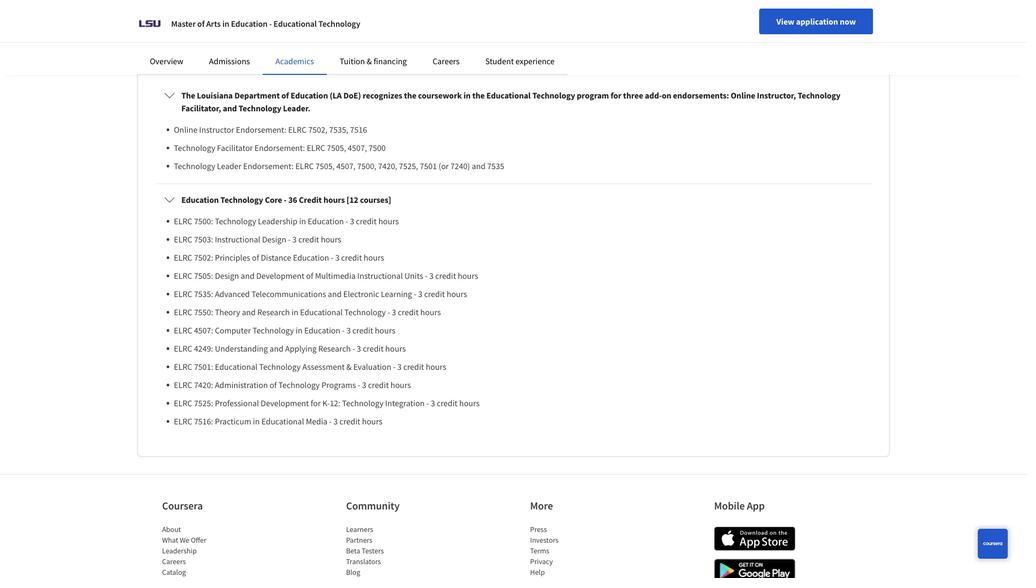 Task type: locate. For each thing, give the bounding box(es) containing it.
4507, left 7500,
[[337, 160, 356, 171]]

technology up elrc 7503: instructional design - 3 credit hours
[[215, 216, 256, 226]]

credit inside elrc 4249: understanding and applying research - 3 credit hours list item
[[363, 343, 384, 354]]

educational up academics link
[[274, 18, 317, 29]]

3 down electronic
[[347, 325, 351, 336]]

elrc 7525: professional development for k-12: technology integration - 3 credit hours list item
[[174, 397, 863, 409]]

education  technology core - 36 credit hours [12 courses]
[[181, 194, 391, 205]]

elrc inside elrc 4507: computer technology in education - 3 credit hours list item
[[174, 325, 192, 336]]

of for principles
[[252, 252, 259, 263]]

instructor
[[199, 124, 234, 135]]

learners link
[[346, 524, 373, 534]]

of up elrc 7535: advanced telecommunications and electronic learning - 3 credit hours
[[306, 270, 314, 281]]

elrc for theory
[[174, 307, 192, 317]]

in inside elrc 7550: theory and research in educational technology - 3 credit hours list item
[[292, 307, 299, 317]]

partners
[[346, 535, 373, 545]]

3 up multimedia
[[335, 252, 340, 263]]

credit inside elrc 7516: practicum in educational media - 3 credit hours list item
[[340, 416, 361, 427]]

0 vertical spatial instructional
[[215, 234, 261, 245]]

educational
[[274, 18, 317, 29], [487, 90, 531, 101], [300, 307, 343, 317], [215, 361, 258, 372], [262, 416, 304, 427]]

download on the app store image
[[715, 527, 796, 551]]

electronic
[[343, 288, 379, 299]]

tuition & financing
[[340, 56, 407, 66]]

elrc inside elrc 7505: design and development of multimedia instructional units - 3 credit hours list item
[[174, 270, 192, 281]]

about
[[162, 524, 181, 534]]

design up the advanced
[[215, 270, 239, 281]]

& up programs
[[347, 361, 352, 372]]

4507, down 7516
[[348, 142, 367, 153]]

elrc 7420: administration of technology programs - 3 credit hours
[[174, 379, 411, 390]]

testers
[[362, 546, 384, 556]]

elrc left 7525: on the left bottom of page
[[174, 398, 192, 408]]

investors
[[530, 535, 559, 545]]

technology down elrc 7501: educational technology assessment & evaluation - 3 credit hours
[[279, 379, 320, 390]]

& right the tuition
[[367, 56, 372, 66]]

credit down elrc 7500: technology leadership in education - 3 credit hours
[[298, 234, 319, 245]]

7505, for 7500
[[327, 142, 346, 153]]

beta
[[346, 546, 361, 556]]

elrc inside elrc 7516: practicum in educational media - 3 credit hours list item
[[174, 416, 192, 427]]

credit inside elrc 7550: theory and research in educational technology - 3 credit hours list item
[[398, 307, 419, 317]]

and right theory
[[242, 307, 256, 317]]

now
[[840, 16, 856, 27]]

technology left core on the left of the page
[[221, 194, 263, 205]]

0 horizontal spatial the
[[404, 90, 417, 101]]

[12
[[347, 194, 359, 205]]

elrc inside elrc 7525: professional development for k-12: technology integration - 3 credit hours list item
[[174, 398, 192, 408]]

1 vertical spatial endorsement:
[[255, 142, 305, 153]]

practicum
[[215, 416, 251, 427]]

- inside "list item"
[[358, 379, 361, 390]]

of up leader.
[[282, 90, 289, 101]]

1 vertical spatial leadership
[[162, 546, 197, 556]]

elrc 7550: theory and research in educational technology - 3 credit hours
[[174, 307, 441, 317]]

and down louisiana on the top left
[[223, 103, 237, 113]]

the right coursework
[[473, 90, 485, 101]]

in right coursework
[[464, 90, 471, 101]]

instructional up principles
[[215, 234, 261, 245]]

3 up evaluation
[[357, 343, 361, 354]]

for left 'k-'
[[311, 398, 321, 408]]

technology up elrc 4249: understanding and applying research - 3 credit hours
[[253, 325, 294, 336]]

7535
[[488, 160, 505, 171]]

technology
[[319, 18, 361, 29], [533, 90, 575, 101], [798, 90, 841, 101], [239, 103, 282, 113], [174, 142, 215, 153], [174, 160, 215, 171], [221, 194, 263, 205], [215, 216, 256, 226], [345, 307, 386, 317], [253, 325, 294, 336], [259, 361, 301, 372], [279, 379, 320, 390], [342, 398, 384, 408]]

and down elrc 4507: computer technology in education - 3 credit hours
[[270, 343, 284, 354]]

development down elrc 7502: principles of distance education - 3 credit hours
[[256, 270, 305, 281]]

elrc left 7502,
[[288, 124, 307, 135]]

careers link
[[433, 56, 460, 66], [162, 557, 186, 566]]

technology inside list item
[[342, 398, 384, 408]]

for left the three
[[611, 90, 622, 101]]

elrc left 7535:
[[174, 288, 192, 299]]

4507, inside technology facilitator endorsement: elrc 7505, 4507, 7500 list item
[[348, 142, 367, 153]]

0 vertical spatial design
[[262, 234, 286, 245]]

endorsement: up technology facilitator endorsement: elrc 7505, 4507, 7500 on the left of page
[[236, 124, 287, 135]]

careers link up coursework
[[433, 56, 460, 66]]

in
[[222, 18, 229, 29], [464, 90, 471, 101], [299, 216, 306, 226], [292, 307, 299, 317], [296, 325, 303, 336], [253, 416, 260, 427]]

elrc left 7420:
[[174, 379, 192, 390]]

education right arts
[[231, 18, 268, 29]]

student experience
[[486, 56, 555, 66]]

endorsement: inside list item
[[236, 124, 287, 135]]

elrc left 7501:
[[174, 361, 192, 372]]

app
[[747, 499, 765, 512]]

list for coursera
[[162, 524, 253, 578]]

elrc left 7500:
[[174, 216, 192, 226]]

recognizes
[[363, 90, 403, 101]]

master of arts in education - educational technology
[[171, 18, 361, 29]]

0 vertical spatial online
[[731, 90, 756, 101]]

elrc for instructional
[[174, 234, 192, 245]]

credit down '12:'
[[340, 416, 361, 427]]

credit down courses]
[[356, 216, 377, 226]]

1 vertical spatial careers
[[162, 557, 186, 566]]

theory
[[215, 307, 240, 317]]

1 vertical spatial online
[[174, 124, 198, 135]]

elrc 7550: theory and research in educational technology - 3 credit hours list item
[[174, 306, 863, 318]]

development inside list item
[[256, 270, 305, 281]]

integration
[[385, 398, 425, 408]]

in up "applying"
[[296, 325, 303, 336]]

careers up the catalog
[[162, 557, 186, 566]]

4507, inside technology leader endorsement: elrc 7505, 4507, 7500, 7420, 7525, 7501 (or 7240) and 7535 list item
[[337, 160, 356, 171]]

endorsement: for instructor
[[236, 124, 287, 135]]

credit inside elrc 7420: administration of technology programs - 3 credit hours "list item"
[[368, 379, 389, 390]]

elrc 7420: administration of technology programs - 3 credit hours list item
[[174, 378, 863, 391]]

elrc inside elrc 7550: theory and research in educational technology - 3 credit hours list item
[[174, 307, 192, 317]]

mobile app
[[715, 499, 765, 512]]

and
[[223, 103, 237, 113], [472, 160, 486, 171], [241, 270, 255, 281], [328, 288, 342, 299], [242, 307, 256, 317], [270, 343, 284, 354]]

elrc 7516: practicum in educational media - 3 credit hours
[[174, 416, 383, 427]]

(la
[[330, 90, 342, 101]]

3 down learning
[[392, 307, 396, 317]]

7505, for 7500,
[[316, 160, 335, 171]]

in right arts
[[222, 18, 229, 29]]

the right the recognizes
[[404, 90, 417, 101]]

leadership down core on the left of the page
[[258, 216, 298, 226]]

elrc inside elrc 7503: instructional design - 3 credit hours list item
[[174, 234, 192, 245]]

of inside the louisiana department of education (la doe) recognizes the coursework in the educational technology program for three add-on endorsements: online instructor, technology facilitator, and technology leader.
[[282, 90, 289, 101]]

1 vertical spatial &
[[347, 361, 352, 372]]

3 right integration
[[431, 398, 435, 408]]

elrc left the 7516:
[[174, 416, 192, 427]]

elrc left "7550:" at the bottom left of the page
[[174, 307, 192, 317]]

0 horizontal spatial careers
[[162, 557, 186, 566]]

0 horizontal spatial instructional
[[215, 234, 261, 245]]

credit inside elrc 7525: professional development for k-12: technology integration - 3 credit hours list item
[[437, 398, 458, 408]]

3 inside elrc 7535: advanced telecommunications and electronic learning - 3 credit hours list item
[[418, 288, 423, 299]]

hours inside dropdown button
[[324, 194, 345, 205]]

elrc 7501: educational technology assessment & evaluation - 3 credit hours
[[174, 361, 447, 372]]

research
[[257, 307, 290, 317], [318, 343, 351, 354]]

0 vertical spatial 4507,
[[348, 142, 367, 153]]

careers
[[433, 56, 460, 66], [162, 557, 186, 566]]

in down credit
[[299, 216, 306, 226]]

0 vertical spatial for
[[611, 90, 622, 101]]

elrc left 4507:
[[174, 325, 192, 336]]

about link
[[162, 524, 181, 534]]

elrc for technology
[[174, 216, 192, 226]]

0 vertical spatial research
[[257, 307, 290, 317]]

3 down [12
[[350, 216, 354, 226]]

of inside "list item"
[[270, 379, 277, 390]]

4507, for 7500
[[348, 142, 367, 153]]

beta testers link
[[346, 546, 384, 556]]

design up 'distance'
[[262, 234, 286, 245]]

list containing about
[[162, 524, 253, 578]]

1 horizontal spatial careers
[[433, 56, 460, 66]]

4507,
[[348, 142, 367, 153], [337, 160, 356, 171]]

elrc down 7502,
[[307, 142, 325, 153]]

3 right evaluation
[[398, 361, 402, 372]]

elrc for design
[[174, 270, 192, 281]]

7516
[[350, 124, 367, 135]]

partners link
[[346, 535, 373, 545]]

admissions
[[209, 56, 250, 66]]

multimedia
[[315, 270, 356, 281]]

1 vertical spatial 7505,
[[316, 160, 335, 171]]

educational inside the louisiana department of education (la doe) recognizes the coursework in the educational technology program for three add-on endorsements: online instructor, technology facilitator, and technology leader.
[[487, 90, 531, 101]]

1 horizontal spatial design
[[262, 234, 286, 245]]

7505, up credit
[[316, 160, 335, 171]]

blog
[[346, 567, 360, 577]]

education inside the louisiana department of education (la doe) recognizes the coursework in the educational technology program for three add-on endorsements: online instructor, technology facilitator, and technology leader.
[[291, 90, 328, 101]]

- inside dropdown button
[[284, 194, 287, 205]]

3 down '12:'
[[334, 416, 338, 427]]

7420:
[[194, 379, 213, 390]]

1 vertical spatial development
[[261, 398, 309, 408]]

add-
[[645, 90, 662, 101]]

3 inside elrc 7502: principles of distance education - 3 credit hours list item
[[335, 252, 340, 263]]

units
[[405, 270, 423, 281]]

technology left leader
[[174, 160, 215, 171]]

3 inside elrc 7500: technology leadership in education - 3 credit hours list item
[[350, 216, 354, 226]]

leader
[[217, 160, 242, 171]]

4507, for 7500,
[[337, 160, 356, 171]]

press link
[[530, 524, 547, 534]]

0 horizontal spatial online
[[174, 124, 198, 135]]

7502,
[[308, 124, 328, 135]]

0 horizontal spatial leadership
[[162, 546, 197, 556]]

credit up multimedia
[[341, 252, 362, 263]]

1 horizontal spatial leadership
[[258, 216, 298, 226]]

admissions link
[[209, 56, 250, 66]]

help link
[[530, 567, 545, 577]]

careers link up the catalog
[[162, 557, 186, 566]]

elrc inside elrc 4249: understanding and applying research - 3 credit hours list item
[[174, 343, 192, 354]]

1 vertical spatial instructional
[[358, 270, 403, 281]]

0 horizontal spatial design
[[215, 270, 239, 281]]

technology inside dropdown button
[[221, 194, 263, 205]]

list containing learners
[[346, 524, 437, 578]]

elrc inside elrc 7535: advanced telecommunications and electronic learning - 3 credit hours list item
[[174, 288, 192, 299]]

0 vertical spatial endorsement:
[[236, 124, 287, 135]]

credit up integration
[[404, 361, 424, 372]]

catalog link
[[162, 567, 186, 577]]

research up elrc 4507: computer technology in education - 3 credit hours
[[257, 307, 290, 317]]

0 horizontal spatial for
[[311, 398, 321, 408]]

1 horizontal spatial &
[[367, 56, 372, 66]]

in inside elrc 7500: technology leadership in education - 3 credit hours list item
[[299, 216, 306, 226]]

elrc 4249: understanding and applying research - 3 credit hours
[[174, 343, 406, 354]]

elrc inside elrc 7502: principles of distance education - 3 credit hours list item
[[174, 252, 192, 263]]

elrc inside elrc 7500: technology leadership in education - 3 credit hours list item
[[174, 216, 192, 226]]

elrc for practicum
[[174, 416, 192, 427]]

3 down units
[[418, 288, 423, 299]]

academics link
[[276, 56, 314, 66]]

3 down elrc 7500: technology leadership in education - 3 credit hours
[[293, 234, 297, 245]]

translators
[[346, 557, 381, 566]]

education up elrc 7505: design and development of multimedia instructional units - 3 credit hours
[[293, 252, 329, 263]]

0 vertical spatial development
[[256, 270, 305, 281]]

tuition
[[340, 56, 365, 66]]

instructor,
[[757, 90, 797, 101]]

technology down instructor
[[174, 142, 215, 153]]

1 horizontal spatial research
[[318, 343, 351, 354]]

credit down learning
[[398, 307, 419, 317]]

elrc 7516: practicum in educational media - 3 credit hours list item
[[174, 415, 863, 428]]

0 horizontal spatial careers link
[[162, 557, 186, 566]]

distance
[[261, 252, 291, 263]]

technology down experience
[[533, 90, 575, 101]]

1 horizontal spatial the
[[473, 90, 485, 101]]

development up elrc 7516: practicum in educational media - 3 credit hours
[[261, 398, 309, 408]]

leadership inside about what we offer leadership careers catalog
[[162, 546, 197, 556]]

-
[[269, 18, 272, 29], [284, 194, 287, 205], [346, 216, 348, 226], [288, 234, 291, 245], [331, 252, 334, 263], [425, 270, 428, 281], [414, 288, 417, 299], [388, 307, 390, 317], [342, 325, 345, 336], [353, 343, 355, 354], [393, 361, 396, 372], [358, 379, 361, 390], [427, 398, 429, 408], [329, 416, 332, 427]]

careers up coursework
[[433, 56, 460, 66]]

courses]
[[360, 194, 391, 205]]

1 vertical spatial for
[[311, 398, 321, 408]]

0 vertical spatial leadership
[[258, 216, 298, 226]]

7500
[[369, 142, 386, 153]]

technology right '12:'
[[342, 398, 384, 408]]

3 inside elrc 7503: instructional design - 3 credit hours list item
[[293, 234, 297, 245]]

credit right learning
[[424, 288, 445, 299]]

and left "7535"
[[472, 160, 486, 171]]

elrc 7503: instructional design - 3 credit hours
[[174, 234, 341, 245]]

3 inside elrc 7516: practicum in educational media - 3 credit hours list item
[[334, 416, 338, 427]]

technology leader endorsement: elrc 7505, 4507, 7500, 7420, 7525, 7501 (or 7240) and 7535 list item
[[174, 159, 863, 172]]

0 vertical spatial careers link
[[433, 56, 460, 66]]

3
[[350, 216, 354, 226], [293, 234, 297, 245], [335, 252, 340, 263], [430, 270, 434, 281], [418, 288, 423, 299], [392, 307, 396, 317], [347, 325, 351, 336], [357, 343, 361, 354], [398, 361, 402, 372], [362, 379, 367, 390], [431, 398, 435, 408], [334, 416, 338, 427]]

credit inside elrc 7503: instructional design - 3 credit hours list item
[[298, 234, 319, 245]]

0 horizontal spatial research
[[257, 307, 290, 317]]

3 inside elrc 7501: educational technology assessment & evaluation - 3 credit hours list item
[[398, 361, 402, 372]]

leadership inside list item
[[258, 216, 298, 226]]

0 vertical spatial 7505,
[[327, 142, 346, 153]]

elrc for professional
[[174, 398, 192, 408]]

elrc inside elrc 7501: educational technology assessment & evaluation - 3 credit hours list item
[[174, 361, 192, 372]]

louisiana
[[197, 90, 233, 101]]

7525:
[[194, 398, 213, 408]]

list
[[169, 123, 863, 172], [169, 215, 863, 428], [162, 524, 253, 578], [346, 524, 437, 578], [530, 524, 621, 578]]

endorsement: down online instructor endorsement: elrc 7502, 7535, 7516
[[255, 142, 305, 153]]

hours
[[324, 194, 345, 205], [379, 216, 399, 226], [321, 234, 341, 245], [364, 252, 384, 263], [458, 270, 479, 281], [447, 288, 467, 299], [421, 307, 441, 317], [375, 325, 396, 336], [386, 343, 406, 354], [426, 361, 447, 372], [391, 379, 411, 390], [459, 398, 480, 408], [362, 416, 383, 427]]

7505:
[[194, 270, 213, 281]]

more
[[530, 499, 553, 512]]

credit inside elrc 7535: advanced telecommunications and electronic learning - 3 credit hours list item
[[424, 288, 445, 299]]

1 vertical spatial 4507,
[[337, 160, 356, 171]]

4249:
[[194, 343, 213, 354]]

elrc down technology facilitator endorsement: elrc 7505, 4507, 7500 on the left of page
[[296, 160, 314, 171]]

online down facilitator,
[[174, 124, 198, 135]]

endorsement: for leader
[[243, 160, 294, 171]]

instructional
[[215, 234, 261, 245], [358, 270, 403, 281]]

7501:
[[194, 361, 213, 372]]

0 horizontal spatial &
[[347, 361, 352, 372]]

endorsements:
[[673, 90, 730, 101]]

2 vertical spatial endorsement:
[[243, 160, 294, 171]]

instructional up learning
[[358, 270, 403, 281]]

education inside dropdown button
[[181, 194, 219, 205]]

list containing press
[[530, 524, 621, 578]]

3 right units
[[430, 270, 434, 281]]

elrc 7535: advanced telecommunications and electronic learning - 3 credit hours
[[174, 288, 467, 299]]

elrc left 7502:
[[174, 252, 192, 263]]

educational down student
[[487, 90, 531, 101]]

1 horizontal spatial instructional
[[358, 270, 403, 281]]

education up 7500:
[[181, 194, 219, 205]]

7240)
[[451, 160, 470, 171]]

7505, down 7535,
[[327, 142, 346, 153]]

technology up the tuition
[[319, 18, 361, 29]]

36
[[288, 194, 297, 205]]

educational down elrc 7535: advanced telecommunications and electronic learning - 3 credit hours
[[300, 307, 343, 317]]

elrc left 7505:
[[174, 270, 192, 281]]

elrc left 7503:
[[174, 234, 192, 245]]

1 horizontal spatial for
[[611, 90, 622, 101]]

credit
[[299, 194, 322, 205]]

elrc inside elrc 7420: administration of technology programs - 3 credit hours "list item"
[[174, 379, 192, 390]]

elrc
[[288, 124, 307, 135], [307, 142, 325, 153], [296, 160, 314, 171], [174, 216, 192, 226], [174, 234, 192, 245], [174, 252, 192, 263], [174, 270, 192, 281], [174, 288, 192, 299], [174, 307, 192, 317], [174, 325, 192, 336], [174, 343, 192, 354], [174, 361, 192, 372], [174, 379, 192, 390], [174, 398, 192, 408], [174, 416, 192, 427]]

credit inside elrc 7505: design and development of multimedia instructional units - 3 credit hours list item
[[436, 270, 456, 281]]

elrc left the 4249:
[[174, 343, 192, 354]]

endorsement: down technology facilitator endorsement: elrc 7505, 4507, 7500 on the left of page
[[243, 160, 294, 171]]

credit down evaluation
[[368, 379, 389, 390]]

& inside list item
[[347, 361, 352, 372]]

3 down evaluation
[[362, 379, 367, 390]]

credit right integration
[[437, 398, 458, 408]]

of
[[197, 18, 205, 29], [282, 90, 289, 101], [252, 252, 259, 263], [306, 270, 314, 281], [270, 379, 277, 390]]

of right administration
[[270, 379, 277, 390]]

elrc inside online instructor endorsement: elrc 7502, 7535, 7516 list item
[[288, 124, 307, 135]]

1 horizontal spatial online
[[731, 90, 756, 101]]

research up assessment
[[318, 343, 351, 354]]



Task type: describe. For each thing, give the bounding box(es) containing it.
in inside elrc 7516: practicum in educational media - 3 credit hours list item
[[253, 416, 260, 427]]

elrc for advanced
[[174, 288, 192, 299]]

master
[[171, 18, 196, 29]]

k-
[[323, 398, 330, 408]]

press
[[530, 524, 547, 534]]

department
[[235, 90, 280, 101]]

2 the from the left
[[473, 90, 485, 101]]

technology leader endorsement: elrc 7505, 4507, 7500, 7420, 7525, 7501 (or 7240) and 7535
[[174, 160, 505, 171]]

translators link
[[346, 557, 381, 566]]

elrc 7500: technology leadership in education - 3 credit hours list item
[[174, 215, 863, 227]]

7502:
[[194, 252, 213, 263]]

(or
[[439, 160, 449, 171]]

educational left media
[[262, 416, 304, 427]]

professional
[[215, 398, 259, 408]]

press investors terms privacy help
[[530, 524, 559, 577]]

careers inside about what we offer leadership careers catalog
[[162, 557, 186, 566]]

education  technology core - 36 credit hours [12 courses] button
[[156, 185, 872, 215]]

hours inside list item
[[459, 398, 480, 408]]

offer
[[191, 535, 207, 545]]

what
[[162, 535, 178, 545]]

student
[[486, 56, 514, 66]]

7420,
[[378, 160, 397, 171]]

on
[[662, 90, 672, 101]]

elrc 7501: educational technology assessment & evaluation - 3 credit hours list item
[[174, 360, 863, 373]]

elrc 7505: design and development of multimedia instructional units - 3 credit hours
[[174, 270, 479, 281]]

get it on google play image
[[715, 559, 796, 578]]

3 inside elrc 7505: design and development of multimedia instructional units - 3 credit hours list item
[[430, 270, 434, 281]]

applying
[[285, 343, 317, 354]]

about what we offer leadership careers catalog
[[162, 524, 207, 577]]

1 vertical spatial research
[[318, 343, 351, 354]]

understanding
[[215, 343, 268, 354]]

evaluation
[[354, 361, 391, 372]]

technology right instructor,
[[798, 90, 841, 101]]

doe)
[[344, 90, 361, 101]]

louisiana state university logo image
[[137, 11, 163, 36]]

curriculum
[[137, 30, 209, 48]]

facilitator,
[[181, 103, 221, 113]]

7516:
[[194, 416, 213, 427]]

elrc for educational
[[174, 361, 192, 372]]

community
[[346, 499, 400, 512]]

of for department
[[282, 90, 289, 101]]

3 inside elrc 4249: understanding and applying research - 3 credit hours list item
[[357, 343, 361, 354]]

technology down department
[[239, 103, 282, 113]]

7535,
[[329, 124, 349, 135]]

7501
[[420, 160, 437, 171]]

tuition & financing link
[[340, 56, 407, 66]]

0 vertical spatial &
[[367, 56, 372, 66]]

elrc for principles
[[174, 252, 192, 263]]

for inside the louisiana department of education (la doe) recognizes the coursework in the educational technology program for three add-on endorsements: online instructor, technology facilitator, and technology leader.
[[611, 90, 622, 101]]

advanced
[[215, 288, 250, 299]]

view application now
[[777, 16, 856, 27]]

7525,
[[399, 160, 418, 171]]

technology facilitator endorsement: elrc 7505, 4507, 7500
[[174, 142, 386, 153]]

technology down electronic
[[345, 307, 386, 317]]

education down credit
[[308, 216, 344, 226]]

of left arts
[[197, 18, 205, 29]]

the louisiana department of education (la doe) recognizes the coursework in the educational technology program for three add-on endorsements: online instructor, technology facilitator, and technology leader. button
[[156, 80, 872, 123]]

technology inside "list item"
[[279, 379, 320, 390]]

elrc 7505: design and development of multimedia instructional units - 3 credit hours list item
[[174, 269, 863, 282]]

for inside elrc 7525: professional development for k-12: technology integration - 3 credit hours list item
[[311, 398, 321, 408]]

1 vertical spatial careers link
[[162, 557, 186, 566]]

education down elrc 7550: theory and research in educational technology - 3 credit hours
[[304, 325, 341, 336]]

in inside elrc 4507: computer technology in education - 3 credit hours list item
[[296, 325, 303, 336]]

credit inside elrc 7502: principles of distance education - 3 credit hours list item
[[341, 252, 362, 263]]

- inside list item
[[427, 398, 429, 408]]

program
[[577, 90, 609, 101]]

in inside the louisiana department of education (la doe) recognizes the coursework in the educational technology program for three add-on endorsements: online instructor, technology facilitator, and technology leader.
[[464, 90, 471, 101]]

online instructor endorsement: elrc 7502, 7535, 7516 list item
[[174, 123, 863, 136]]

1 vertical spatial design
[[215, 270, 239, 281]]

core
[[265, 194, 282, 205]]

terms
[[530, 546, 550, 556]]

3 inside elrc 7525: professional development for k-12: technology integration - 3 credit hours list item
[[431, 398, 435, 408]]

list for more
[[530, 524, 621, 578]]

coursera
[[162, 499, 203, 512]]

credit inside elrc 7501: educational technology assessment & evaluation - 3 credit hours list item
[[404, 361, 424, 372]]

media
[[306, 416, 328, 427]]

7550:
[[194, 307, 213, 317]]

credit inside elrc 4507: computer technology in education - 3 credit hours list item
[[353, 325, 373, 336]]

elrc for administration
[[174, 379, 192, 390]]

view application now button
[[760, 9, 874, 34]]

the
[[181, 90, 195, 101]]

what we offer link
[[162, 535, 207, 545]]

elrc inside technology leader endorsement: elrc 7505, 4507, 7500, 7420, 7525, 7501 (or 7240) and 7535 list item
[[296, 160, 314, 171]]

coursework
[[418, 90, 462, 101]]

12:
[[330, 398, 341, 408]]

privacy
[[530, 557, 553, 566]]

hours inside "list item"
[[391, 379, 411, 390]]

credit inside elrc 7500: technology leadership in education - 3 credit hours list item
[[356, 216, 377, 226]]

educational up administration
[[215, 361, 258, 372]]

learning
[[381, 288, 412, 299]]

elrc for understanding
[[174, 343, 192, 354]]

elrc 7500: technology leadership in education - 3 credit hours
[[174, 216, 399, 226]]

technology facilitator endorsement: elrc 7505, 4507, 7500 list item
[[174, 141, 863, 154]]

online inside list item
[[174, 124, 198, 135]]

online instructor endorsement: elrc 7502, 7535, 7516
[[174, 124, 367, 135]]

development inside list item
[[261, 398, 309, 408]]

principles
[[215, 252, 250, 263]]

elrc for computer
[[174, 325, 192, 336]]

elrc 4507: computer technology in education - 3 credit hours
[[174, 325, 396, 336]]

elrc inside technology facilitator endorsement: elrc 7505, 4507, 7500 list item
[[307, 142, 325, 153]]

list containing elrc 7500: technology leadership in education - 3 credit hours
[[169, 215, 863, 428]]

elrc 7535: advanced telecommunications and electronic learning - 3 credit hours list item
[[174, 287, 863, 300]]

and down principles
[[241, 270, 255, 281]]

elrc 4249: understanding and applying research - 3 credit hours list item
[[174, 342, 863, 355]]

elrc 7502: principles of distance education - 3 credit hours list item
[[174, 251, 863, 264]]

assessment
[[303, 361, 345, 372]]

blog link
[[346, 567, 360, 577]]

elrc 7525: professional development for k-12: technology integration - 3 credit hours
[[174, 398, 480, 408]]

and down multimedia
[[328, 288, 342, 299]]

leadership link
[[162, 546, 197, 556]]

list for community
[[346, 524, 437, 578]]

of for administration
[[270, 379, 277, 390]]

three
[[624, 90, 644, 101]]

overview link
[[150, 56, 184, 66]]

list containing online instructor endorsement: elrc 7502, 7535, 7516
[[169, 123, 863, 172]]

1 horizontal spatial careers link
[[433, 56, 460, 66]]

3 inside elrc 7420: administration of technology programs - 3 credit hours "list item"
[[362, 379, 367, 390]]

7503:
[[194, 234, 213, 245]]

endorsement: for facilitator
[[255, 142, 305, 153]]

and inside the louisiana department of education (la doe) recognizes the coursework in the educational technology program for three add-on endorsements: online instructor, technology facilitator, and technology leader.
[[223, 103, 237, 113]]

elrc 7502: principles of distance education - 3 credit hours
[[174, 252, 384, 263]]

0 vertical spatial careers
[[433, 56, 460, 66]]

elrc 7503: instructional design - 3 credit hours list item
[[174, 233, 863, 246]]

arts
[[206, 18, 221, 29]]

1 the from the left
[[404, 90, 417, 101]]

7535:
[[194, 288, 213, 299]]

3 inside elrc 7550: theory and research in educational technology - 3 credit hours list item
[[392, 307, 396, 317]]

technology down elrc 4249: understanding and applying research - 3 credit hours
[[259, 361, 301, 372]]

online inside the louisiana department of education (la doe) recognizes the coursework in the educational technology program for three add-on endorsements: online instructor, technology facilitator, and technology leader.
[[731, 90, 756, 101]]

3 inside elrc 4507: computer technology in education - 3 credit hours list item
[[347, 325, 351, 336]]

view
[[777, 16, 795, 27]]

elrc 4507: computer technology in education - 3 credit hours list item
[[174, 324, 863, 337]]



Task type: vqa. For each thing, say whether or not it's contained in the screenshot.


